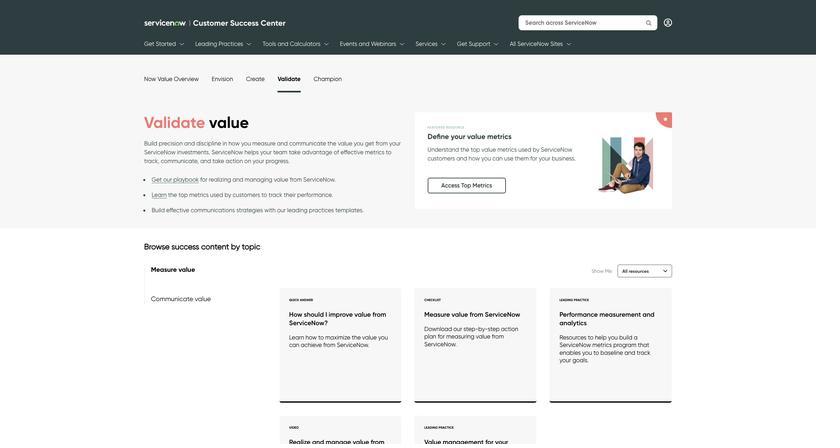 Task type: vqa. For each thing, say whether or not it's contained in the screenshot.
2. This estimator may not be for you. The estimator won't provide meaningful results in some scenarios. Reach out to your ServiceNow team if: •  Your instance is or will be configured with domain separation (multitenancy) OR •  You are a tenant in a managed service provider (MSP) and depend on the MSP for core platform support
no



Task type: describe. For each thing, give the bounding box(es) containing it.
resources to help you build a servicenow metrics program that enables you to baseline and track your goals.
[[560, 334, 651, 364]]

measure
[[425, 311, 450, 319]]

how inside the understand the top value metrics used by servicenow customers and how you can use them for your business.
[[469, 155, 480, 162]]

overview
[[174, 76, 199, 82]]

answer
[[300, 298, 313, 302]]

realizing
[[209, 176, 231, 183]]

value inside the understand the top value metrics used by servicenow customers and how you can use them for your business.
[[482, 146, 496, 153]]

browse
[[144, 242, 170, 252]]

events and webinars
[[340, 41, 397, 47]]

get for get support
[[457, 41, 468, 47]]

access top metrics
[[442, 182, 492, 189]]

help
[[595, 334, 607, 341]]

strategies
[[237, 207, 263, 214]]

all for all servicenow sites
[[510, 41, 516, 47]]

servicenow?
[[289, 319, 328, 327]]

video link
[[280, 416, 402, 445]]

access top metrics link
[[428, 178, 506, 194]]

enables
[[560, 350, 581, 357]]

get started
[[144, 41, 176, 47]]

use
[[505, 155, 514, 162]]

learn the top metrics used by customers to track their performance.
[[152, 192, 333, 199]]

learn link
[[152, 192, 167, 199]]

1 vertical spatial used
[[210, 192, 223, 199]]

1 vertical spatial effective
[[166, 207, 189, 214]]

value up the their
[[274, 176, 289, 183]]

metrics inside the understand the top value metrics used by servicenow customers and how you can use them for your business.
[[498, 146, 517, 153]]

used inside the understand the top value metrics used by servicenow customers and how you can use them for your business.
[[519, 146, 532, 153]]

services link
[[416, 35, 438, 53]]

your right get
[[390, 140, 401, 147]]

by-
[[479, 326, 488, 333]]

leading inside the leading practice link
[[425, 426, 438, 430]]

get our playbook for realizing and managing value from servicenow.
[[152, 176, 336, 183]]

performance.
[[297, 192, 333, 199]]

content
[[201, 242, 229, 252]]

value
[[158, 76, 173, 82]]

0 horizontal spatial servicenow.
[[304, 176, 336, 183]]

to inside the learn how to maximize the value you can achieve from servicenow.
[[319, 334, 324, 341]]

1 horizontal spatial leading practice
[[560, 298, 589, 302]]

measurement
[[600, 311, 642, 319]]

star image
[[664, 117, 668, 121]]

managing
[[245, 176, 273, 183]]

from inside the learn how to maximize the value you can achieve from servicenow.
[[324, 342, 336, 349]]

your down measure
[[260, 149, 272, 156]]

build for build precision and discipline in how you measure and communicate the value you get from your servicenow investments. servicenow helps your team take advantage of effective metrics to track, communicate, and take action on your progress.
[[144, 140, 157, 147]]

build precision and discipline in how you measure and communicate the value you get from your servicenow investments. servicenow helps your team take advantage of effective metrics to track, communicate, and take action on your progress.
[[144, 140, 401, 165]]

all servicenow sites link
[[510, 35, 563, 53]]

their
[[284, 192, 296, 199]]

get support
[[457, 41, 491, 47]]

build
[[620, 334, 633, 341]]

success
[[230, 18, 259, 28]]

champion
[[314, 76, 342, 82]]

champion link
[[314, 76, 342, 82]]

how
[[289, 311, 303, 319]]

and right events
[[359, 41, 370, 47]]

get our playbook link
[[152, 176, 199, 184]]

metrics
[[473, 182, 492, 189]]

advantage
[[302, 149, 333, 156]]

of
[[334, 149, 339, 156]]

quick
[[289, 298, 299, 302]]

events and webinars link
[[340, 35, 397, 53]]

validate for validate value
[[144, 113, 205, 132]]

metrics down the playbook
[[189, 192, 209, 199]]

communicate,
[[161, 158, 199, 165]]

all servicenow sites
[[510, 41, 563, 47]]

performance measurement and analytics
[[560, 311, 655, 327]]

go to servicenow account image
[[664, 19, 672, 27]]

you inside the understand the top value metrics used by servicenow customers and how you can use them for your business.
[[482, 155, 491, 162]]

plan
[[425, 334, 437, 340]]

can inside the learn how to maximize the value you can achieve from servicenow.
[[289, 342, 300, 349]]

from inside build precision and discipline in how you measure and communicate the value you get from your servicenow investments. servicenow helps your team take advantage of effective metrics to track, communicate, and take action on your progress.
[[376, 140, 388, 147]]

all for all resources
[[623, 269, 628, 274]]

learn how to maximize the value you can achieve from servicenow.
[[289, 334, 388, 349]]

tools and calculators
[[263, 41, 321, 47]]

value up step-
[[452, 311, 468, 319]]

leading practices link
[[195, 35, 243, 53]]

how inside the learn how to maximize the value you can achieve from servicenow.
[[306, 334, 317, 341]]

and inside "resources to help you build a servicenow metrics program that enables you to baseline and track your goals."
[[625, 350, 636, 357]]

services
[[416, 41, 438, 47]]

tools
[[263, 41, 276, 47]]

0 horizontal spatial practice
[[439, 426, 454, 430]]

1 vertical spatial for
[[200, 176, 208, 183]]

them
[[515, 155, 529, 162]]

value inside how should i improve value from servicenow?
[[355, 311, 371, 319]]

started
[[156, 41, 176, 47]]

access
[[442, 182, 460, 189]]

get for get started
[[144, 41, 154, 47]]

customers inside the understand the top value metrics used by servicenow customers and how you can use them for your business.
[[428, 155, 455, 162]]

value inside download our step-by-step action plan for measuring value from servicenow.
[[476, 334, 491, 340]]

and inside the understand the top value metrics used by servicenow customers and how you can use them for your business.
[[457, 155, 468, 162]]

get started link
[[144, 35, 176, 53]]

support
[[469, 41, 491, 47]]

from inside how should i improve value from servicenow?
[[373, 311, 386, 319]]

me:
[[605, 269, 613, 274]]

Search across ServiceNow text field
[[526, 16, 638, 30]]

servicenow up step
[[485, 311, 521, 319]]

value inside build precision and discipline in how you measure and communicate the value you get from your servicenow investments. servicenow helps your team take advantage of effective metrics to track, communicate, and take action on your progress.
[[338, 140, 353, 147]]

featured resource define your value metrics
[[428, 125, 512, 141]]

validate link
[[278, 75, 301, 83]]

customer success center
[[193, 18, 286, 28]]

now
[[144, 76, 156, 82]]

how inside build precision and discipline in how you measure and communicate the value you get from your servicenow investments. servicenow helps your team take advantage of effective metrics to track, communicate, and take action on your progress.
[[229, 140, 240, 147]]

metrics inside build precision and discipline in how you measure and communicate the value you get from your servicenow investments. servicenow helps your team take advantage of effective metrics to track, communicate, and take action on your progress.
[[365, 149, 385, 156]]

your inside the understand the top value metrics used by servicenow customers and how you can use them for your business.
[[539, 155, 551, 162]]

to inside build precision and discipline in how you measure and communicate the value you get from your servicenow investments. servicenow helps your team take advantage of effective metrics to track, communicate, and take action on your progress.
[[386, 149, 392, 156]]

business.
[[552, 155, 576, 162]]

get support link
[[457, 35, 491, 53]]

investments.
[[177, 149, 210, 156]]

baseline
[[601, 350, 624, 357]]

and up learn the top metrics used by customers to track their performance.
[[233, 176, 243, 183]]

the right learn link
[[168, 192, 177, 199]]

our for download
[[454, 326, 463, 333]]

quick answer
[[289, 298, 313, 302]]

calculators
[[290, 41, 321, 47]]

your inside the featured resource define your value metrics
[[451, 132, 466, 141]]

measure value from servicenow
[[425, 311, 521, 319]]



Task type: locate. For each thing, give the bounding box(es) containing it.
1 horizontal spatial learn
[[289, 334, 304, 341]]

0 horizontal spatial used
[[210, 192, 223, 199]]

our up learn link
[[163, 176, 172, 183]]

leading practices
[[195, 41, 243, 47]]

achieve
[[301, 342, 322, 349]]

how
[[229, 140, 240, 147], [469, 155, 480, 162], [306, 334, 317, 341]]

track left the their
[[269, 192, 283, 199]]

your
[[451, 132, 466, 141], [390, 140, 401, 147], [260, 149, 272, 156], [539, 155, 551, 162], [253, 158, 264, 165], [560, 357, 572, 364]]

now value overview link
[[144, 76, 199, 82]]

goals.
[[573, 357, 589, 364]]

0 horizontal spatial leading practice
[[425, 426, 454, 430]]

value
[[209, 113, 249, 132], [468, 132, 486, 141], [338, 140, 353, 147], [482, 146, 496, 153], [274, 176, 289, 183], [355, 311, 371, 319], [452, 311, 468, 319], [476, 334, 491, 340], [363, 334, 377, 341]]

used up the them
[[519, 146, 532, 153]]

learn down get our playbook link
[[152, 192, 167, 199]]

1 horizontal spatial our
[[277, 207, 286, 214]]

0 horizontal spatial learn
[[152, 192, 167, 199]]

how up 'achieve'
[[306, 334, 317, 341]]

top down the playbook
[[179, 192, 188, 199]]

the right maximize
[[352, 334, 361, 341]]

resource
[[447, 125, 465, 130]]

servicenow. down the plan
[[425, 341, 457, 348]]

and inside performance measurement and analytics
[[643, 311, 655, 319]]

used down 'realizing'
[[210, 192, 223, 199]]

your down enables
[[560, 357, 572, 364]]

0 vertical spatial take
[[289, 149, 301, 156]]

servicenow. inside the learn how to maximize the value you can achieve from servicenow.
[[337, 342, 369, 349]]

0 horizontal spatial track
[[269, 192, 283, 199]]

top
[[471, 146, 480, 153], [179, 192, 188, 199]]

1 vertical spatial validate
[[144, 113, 205, 132]]

i
[[326, 311, 327, 319]]

center
[[261, 18, 286, 28]]

leading
[[287, 207, 308, 214]]

0 horizontal spatial top
[[179, 192, 188, 199]]

0 vertical spatial for
[[531, 155, 538, 162]]

top
[[462, 182, 471, 189]]

practices
[[309, 207, 334, 214]]

take up 'realizing'
[[213, 158, 224, 165]]

servicenow left 'sites'
[[518, 41, 549, 47]]

take right team
[[289, 149, 301, 156]]

top for value
[[471, 146, 480, 153]]

chevron down image
[[664, 269, 668, 274]]

envision
[[212, 76, 233, 82]]

leading
[[195, 41, 217, 47], [560, 298, 573, 302], [425, 426, 438, 430]]

leading practice link
[[415, 416, 537, 445]]

effective inside build precision and discipline in how you measure and communicate the value you get from your servicenow investments. servicenow helps your team take advantage of effective metrics to track, communicate, and take action on your progress.
[[341, 149, 364, 156]]

value right improve
[[355, 311, 371, 319]]

validate value
[[144, 113, 249, 132]]

1 vertical spatial learn
[[289, 334, 304, 341]]

0 vertical spatial customers
[[428, 155, 455, 162]]

servicenow. up performance.
[[304, 176, 336, 183]]

and up team
[[277, 140, 288, 147]]

2 vertical spatial for
[[438, 334, 445, 340]]

and down understand at right
[[457, 155, 468, 162]]

effective down learn link
[[166, 207, 189, 214]]

value up in
[[209, 113, 249, 132]]

validate for validate
[[278, 75, 301, 83]]

for right the them
[[531, 155, 538, 162]]

1 vertical spatial customers
[[233, 192, 260, 199]]

0 vertical spatial top
[[471, 146, 480, 153]]

1 horizontal spatial customers
[[428, 155, 455, 162]]

and down 'program'
[[625, 350, 636, 357]]

servicenow inside "resources to help you build a servicenow metrics program that enables you to baseline and track your goals."
[[560, 342, 591, 349]]

0 vertical spatial action
[[226, 158, 243, 165]]

build effective communications strategies with our leading practices templates.
[[152, 207, 364, 214]]

step-
[[464, 326, 479, 333]]

0 vertical spatial practice
[[574, 298, 589, 302]]

your right on
[[253, 158, 264, 165]]

0 horizontal spatial validate
[[144, 113, 205, 132]]

1 horizontal spatial how
[[306, 334, 317, 341]]

step
[[488, 326, 500, 333]]

servicenow. down maximize
[[337, 342, 369, 349]]

0 horizontal spatial leading
[[195, 41, 217, 47]]

0 vertical spatial leading practice
[[560, 298, 589, 302]]

0 vertical spatial learn
[[152, 192, 167, 199]]

value inside the learn how to maximize the value you can achieve from servicenow.
[[363, 334, 377, 341]]

servicenow down in
[[212, 149, 243, 156]]

value right maximize
[[363, 334, 377, 341]]

leading inside leading practices link
[[195, 41, 217, 47]]

show me:
[[592, 269, 613, 274]]

0 vertical spatial all
[[510, 41, 516, 47]]

create link
[[246, 76, 265, 82]]

you inside the learn how to maximize the value you can achieve from servicenow.
[[379, 334, 388, 341]]

servicenow.
[[304, 176, 336, 183], [425, 341, 457, 348], [337, 342, 369, 349]]

value up the understand the top value metrics used by servicenow customers and how you can use them for your business.
[[468, 132, 486, 141]]

servicenow up business.
[[541, 146, 573, 153]]

value down by-
[[476, 334, 491, 340]]

1 horizontal spatial action
[[501, 326, 519, 333]]

improve
[[329, 311, 353, 319]]

how down the featured resource define your value metrics
[[469, 155, 480, 162]]

get up learn link
[[152, 176, 162, 183]]

1 vertical spatial take
[[213, 158, 224, 165]]

that
[[638, 342, 650, 349]]

1 horizontal spatial servicenow.
[[337, 342, 369, 349]]

1 horizontal spatial effective
[[341, 149, 364, 156]]

maximize
[[326, 334, 351, 341]]

and right tools
[[278, 41, 289, 47]]

build inside build precision and discipline in how you measure and communicate the value you get from your servicenow investments. servicenow helps your team take advantage of effective metrics to track, communicate, and take action on your progress.
[[144, 140, 157, 147]]

1 horizontal spatial all
[[623, 269, 628, 274]]

value down the featured resource define your value metrics
[[482, 146, 496, 153]]

action inside build precision and discipline in how you measure and communicate the value you get from your servicenow investments. servicenow helps your team take advantage of effective metrics to track, communicate, and take action on your progress.
[[226, 158, 243, 165]]

browse success content by topic
[[144, 242, 260, 252]]

our up measuring
[[454, 326, 463, 333]]

customer
[[193, 18, 228, 28]]

0 horizontal spatial can
[[289, 342, 300, 349]]

2 vertical spatial our
[[454, 326, 463, 333]]

get left 'support'
[[457, 41, 468, 47]]

checklist
[[425, 298, 441, 302]]

1 vertical spatial leading
[[560, 298, 573, 302]]

1 horizontal spatial can
[[493, 155, 503, 162]]

track down that
[[637, 350, 651, 357]]

0 horizontal spatial how
[[229, 140, 240, 147]]

0 horizontal spatial action
[[226, 158, 243, 165]]

learn
[[152, 192, 167, 199], [289, 334, 304, 341]]

and up the investments.
[[184, 140, 195, 147]]

build for build effective communications strategies with our leading practices templates.
[[152, 207, 165, 214]]

our
[[163, 176, 172, 183], [277, 207, 286, 214], [454, 326, 463, 333]]

1 vertical spatial by
[[225, 192, 231, 199]]

customers
[[428, 155, 455, 162], [233, 192, 260, 199]]

0 vertical spatial leading
[[195, 41, 217, 47]]

1 horizontal spatial leading
[[425, 426, 438, 430]]

servicenow. inside download our step-by-step action plan for measuring value from servicenow.
[[425, 341, 457, 348]]

1 horizontal spatial used
[[519, 146, 532, 153]]

define
[[428, 132, 449, 141]]

all
[[510, 41, 516, 47], [623, 269, 628, 274]]

build up track,
[[144, 140, 157, 147]]

1 vertical spatial how
[[469, 155, 480, 162]]

understand
[[428, 146, 459, 153]]

show
[[592, 269, 604, 274]]

learn for learn the top metrics used by customers to track their performance.
[[152, 192, 167, 199]]

leading practice
[[560, 298, 589, 302], [425, 426, 454, 430]]

0 vertical spatial track
[[269, 192, 283, 199]]

for inside download our step-by-step action plan for measuring value from servicenow.
[[438, 334, 445, 340]]

0 vertical spatial our
[[163, 176, 172, 183]]

2 vertical spatial by
[[231, 242, 240, 252]]

value inside the featured resource define your value metrics
[[468, 132, 486, 141]]

0 vertical spatial can
[[493, 155, 503, 162]]

servicenow
[[518, 41, 549, 47], [541, 146, 573, 153], [144, 149, 176, 156], [212, 149, 243, 156], [485, 311, 521, 319], [560, 342, 591, 349]]

1 horizontal spatial top
[[471, 146, 480, 153]]

by
[[533, 146, 540, 153], [225, 192, 231, 199], [231, 242, 240, 252]]

how right in
[[229, 140, 240, 147]]

top down the featured resource define your value metrics
[[471, 146, 480, 153]]

2 vertical spatial leading
[[425, 426, 438, 430]]

track
[[269, 192, 283, 199], [637, 350, 651, 357]]

your down resource
[[451, 132, 466, 141]]

all resources
[[623, 269, 649, 274]]

measure
[[253, 140, 276, 147]]

events
[[340, 41, 358, 47]]

your left business.
[[539, 155, 551, 162]]

1 vertical spatial action
[[501, 326, 519, 333]]

learn for learn how to maximize the value you can achieve from servicenow.
[[289, 334, 304, 341]]

value up of
[[338, 140, 353, 147]]

0 horizontal spatial effective
[[166, 207, 189, 214]]

by inside the understand the top value metrics used by servicenow customers and how you can use them for your business.
[[533, 146, 540, 153]]

1 vertical spatial top
[[179, 192, 188, 199]]

build down learn link
[[152, 207, 165, 214]]

metrics inside the featured resource define your value metrics
[[488, 132, 512, 141]]

your inside "resources to help you build a servicenow metrics program that enables you to baseline and track your goals."
[[560, 357, 572, 364]]

take
[[289, 149, 301, 156], [213, 158, 224, 165]]

0 horizontal spatial all
[[510, 41, 516, 47]]

2 horizontal spatial leading
[[560, 298, 573, 302]]

envision link
[[212, 76, 233, 82]]

0 vertical spatial validate
[[278, 75, 301, 83]]

1 horizontal spatial practice
[[574, 298, 589, 302]]

and down the investments.
[[200, 158, 211, 165]]

2 horizontal spatial servicenow.
[[425, 341, 457, 348]]

2 horizontal spatial how
[[469, 155, 480, 162]]

2 horizontal spatial for
[[531, 155, 538, 162]]

in
[[223, 140, 227, 147]]

1 vertical spatial our
[[277, 207, 286, 214]]

learn up 'achieve'
[[289, 334, 304, 341]]

1 vertical spatial track
[[637, 350, 651, 357]]

our inside download our step-by-step action plan for measuring value from servicenow.
[[454, 326, 463, 333]]

the up of
[[328, 140, 337, 147]]

can inside the understand the top value metrics used by servicenow customers and how you can use them for your business.
[[493, 155, 503, 162]]

effective right of
[[341, 149, 364, 156]]

get left started
[[144, 41, 154, 47]]

track,
[[144, 158, 159, 165]]

metrics down help
[[593, 342, 612, 349]]

1 vertical spatial leading practice
[[425, 426, 454, 430]]

customer success center link
[[144, 18, 288, 28]]

metrics up use at the right top
[[498, 146, 517, 153]]

communicate
[[289, 140, 326, 147]]

from inside download our step-by-step action plan for measuring value from servicenow.
[[492, 334, 504, 340]]

on
[[245, 158, 251, 165]]

topic
[[242, 242, 260, 252]]

0 horizontal spatial our
[[163, 176, 172, 183]]

you
[[241, 140, 251, 147], [354, 140, 364, 147], [482, 155, 491, 162], [379, 334, 388, 341], [609, 334, 618, 341], [583, 350, 593, 357]]

0 vertical spatial build
[[144, 140, 157, 147]]

1 horizontal spatial take
[[289, 149, 301, 156]]

0 horizontal spatial for
[[200, 176, 208, 183]]

and right "measurement"
[[643, 311, 655, 319]]

progress.
[[266, 158, 290, 165]]

servicenow inside the understand the top value metrics used by servicenow customers and how you can use them for your business.
[[541, 146, 573, 153]]

1 vertical spatial practice
[[439, 426, 454, 430]]

playbook
[[174, 176, 199, 183]]

download our step-by-step action plan for measuring value from servicenow.
[[425, 326, 519, 348]]

the down the featured resource define your value metrics
[[461, 146, 470, 153]]

webinars
[[371, 41, 397, 47]]

create
[[246, 76, 265, 82]]

should
[[304, 311, 324, 319]]

metrics inside "resources to help you build a servicenow metrics program that enables you to baseline and track your goals."
[[593, 342, 612, 349]]

1 horizontal spatial validate
[[278, 75, 301, 83]]

resources
[[560, 334, 587, 341]]

metrics down get
[[365, 149, 385, 156]]

for inside the understand the top value metrics used by servicenow customers and how you can use them for your business.
[[531, 155, 538, 162]]

can left 'achieve'
[[289, 342, 300, 349]]

1 vertical spatial build
[[152, 207, 165, 214]]

customers down understand at right
[[428, 155, 455, 162]]

top inside the understand the top value metrics used by servicenow customers and how you can use them for your business.
[[471, 146, 480, 153]]

the inside the learn how to maximize the value you can achieve from servicenow.
[[352, 334, 361, 341]]

video
[[289, 426, 299, 430]]

communications
[[191, 207, 235, 214]]

metrics up the understand the top value metrics used by servicenow customers and how you can use them for your business.
[[488, 132, 512, 141]]

action right step
[[501, 326, 519, 333]]

the inside the understand the top value metrics used by servicenow customers and how you can use them for your business.
[[461, 146, 470, 153]]

servicenow up track,
[[144, 149, 176, 156]]

learn inside the learn how to maximize the value you can achieve from servicenow.
[[289, 334, 304, 341]]

2 vertical spatial how
[[306, 334, 317, 341]]

for
[[531, 155, 538, 162], [200, 176, 208, 183], [438, 334, 445, 340]]

1 vertical spatial all
[[623, 269, 628, 274]]

understand the top value metrics used by servicenow customers and how you can use them for your business.
[[428, 146, 576, 162]]

the inside build precision and discipline in how you measure and communicate the value you get from your servicenow investments. servicenow helps your team take advantage of effective metrics to track, communicate, and take action on your progress.
[[328, 140, 337, 147]]

our for get
[[163, 176, 172, 183]]

0 vertical spatial by
[[533, 146, 540, 153]]

0 vertical spatial effective
[[341, 149, 364, 156]]

for down download
[[438, 334, 445, 340]]

action
[[226, 158, 243, 165], [501, 326, 519, 333]]

our right with
[[277, 207, 286, 214]]

discipline
[[196, 140, 221, 147]]

1 vertical spatial can
[[289, 342, 300, 349]]

for left 'realizing'
[[200, 176, 208, 183]]

0 vertical spatial how
[[229, 140, 240, 147]]

1 horizontal spatial track
[[637, 350, 651, 357]]

servicenow down resources
[[560, 342, 591, 349]]

0 vertical spatial used
[[519, 146, 532, 153]]

resources
[[629, 269, 649, 274]]

program
[[614, 342, 637, 349]]

customers down the get our playbook for realizing and managing value from servicenow. at the left top of the page
[[233, 192, 260, 199]]

practices
[[219, 41, 243, 47]]

action left on
[[226, 158, 243, 165]]

top for metrics
[[179, 192, 188, 199]]

2 horizontal spatial our
[[454, 326, 463, 333]]

track inside "resources to help you build a servicenow metrics program that enables you to baseline and track your goals."
[[637, 350, 651, 357]]

0 horizontal spatial customers
[[233, 192, 260, 199]]

0 horizontal spatial take
[[213, 158, 224, 165]]

action inside download our step-by-step action plan for measuring value from servicenow.
[[501, 326, 519, 333]]

can left use at the right top
[[493, 155, 503, 162]]

1 horizontal spatial for
[[438, 334, 445, 340]]



